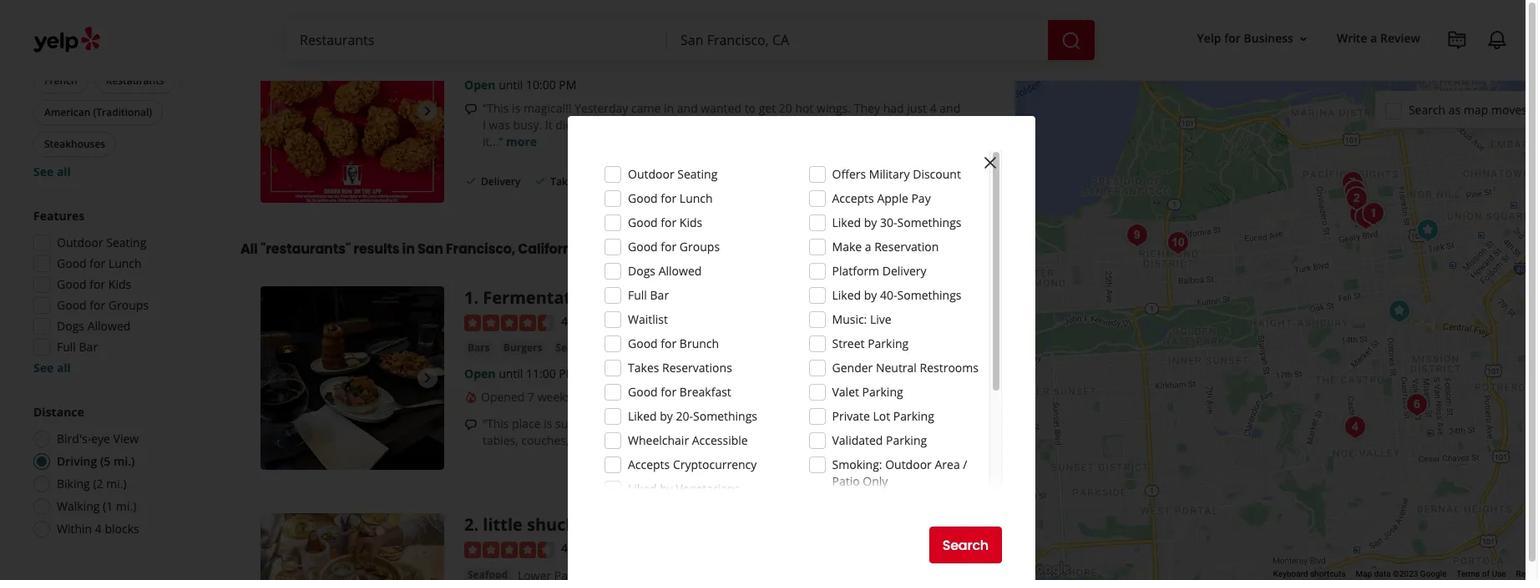 Task type: vqa. For each thing, say whether or not it's contained in the screenshot.
16 chevron right v2 image
no



Task type: describe. For each thing, give the bounding box(es) containing it.
lunch inside group
[[108, 256, 142, 271]]

group containing features
[[28, 208, 207, 377]]

friends.
[[751, 416, 792, 432]]

a inside dialog
[[865, 239, 872, 255]]

close image
[[981, 153, 1001, 173]]

0 horizontal spatial wanted
[[701, 101, 742, 116]]

seafood
[[556, 341, 596, 355]]

(new)
[[93, 42, 121, 56]]

2 horizontal spatial as
[[1449, 101, 1461, 117]]

more link for i
[[506, 134, 537, 150]]

it…"
[[483, 134, 503, 150]]

place
[[512, 416, 541, 432]]

group containing category
[[30, 10, 207, 180]]

google image
[[1020, 559, 1075, 581]]

see all button for features
[[33, 360, 71, 376]]

all "restaurants" results in san francisco, california
[[241, 240, 585, 259]]

lunch inside search dialog
[[680, 190, 713, 206]]

use
[[1493, 570, 1507, 579]]

ago
[[575, 389, 595, 405]]

american (new) button
[[33, 37, 132, 62]]

yelp for business button
[[1191, 24, 1317, 54]]

military
[[869, 166, 910, 182]]

reservations
[[662, 360, 732, 376]]

takes
[[628, 360, 659, 376]]

restrooms
[[920, 360, 979, 376]]

(1
[[103, 499, 113, 515]]

tables,
[[483, 433, 519, 448]]

they
[[854, 101, 881, 116]]

1
[[464, 287, 474, 309]]

fast food link
[[550, 51, 605, 68]]

seating inside group
[[106, 235, 146, 251]]

vegetarians
[[676, 481, 740, 497]]

dogs inside group
[[57, 318, 84, 334]]

outdoor seating inside group
[[57, 235, 146, 251]]

kfc inside "this is magical!! yesterday came in and wanted to get 20 hot wings. they had just 4 and i was busy. it didn't work. today i went to marina and wanted to check out kfc there. it it…"
[[889, 117, 909, 133]]

there.
[[912, 117, 945, 133]]

offers military discount
[[832, 166, 961, 182]]

previous image for open until 10:00 pm
[[267, 101, 287, 121]]

reviews)
[[601, 314, 646, 329]]

keyboard shortcuts
[[1274, 570, 1346, 579]]

platform
[[832, 263, 880, 279]]

delivery inside search dialog
[[883, 263, 927, 279]]

parking for valet parking
[[863, 384, 904, 400]]

projects image
[[1448, 30, 1468, 50]]

french button
[[33, 69, 88, 94]]

mi.) for walking (1 mi.)
[[116, 499, 136, 515]]

liked by 20-somethings
[[628, 408, 758, 424]]

20
[[779, 101, 793, 116]]

discount
[[913, 166, 961, 182]]

kids inside search dialog
[[680, 215, 703, 231]]

by for vegetarians
[[660, 481, 673, 497]]

outdoor seating inside search dialog
[[628, 166, 718, 182]]

dumpling story image
[[1339, 175, 1372, 209]]

within 4 blocks
[[57, 521, 139, 537]]

chicken wings link
[[464, 51, 544, 68]]

2 it from the left
[[948, 117, 955, 133]]

such
[[556, 416, 581, 432]]

open until 11:00 pm
[[464, 366, 577, 382]]

fast food
[[554, 52, 601, 66]]

to down wings.
[[819, 117, 830, 133]]

1 vertical spatial with
[[726, 433, 749, 448]]

2
[[464, 514, 474, 537]]

map
[[1356, 570, 1373, 579]]

full inside group
[[57, 339, 76, 355]]

seafood button
[[553, 340, 599, 357]]

write a review link
[[1331, 24, 1428, 54]]

pm for open until 11:00 pm
[[559, 366, 577, 382]]

option group containing distance
[[28, 404, 207, 543]]

good for groups inside search dialog
[[628, 239, 720, 255]]

1 vertical spatial wanted
[[775, 117, 816, 133]]

liked by vegetarians
[[628, 481, 740, 497]]

0 vertical spatial with
[[725, 416, 748, 432]]

1 horizontal spatial kfc image
[[1383, 295, 1416, 328]]

a down friends.
[[752, 433, 759, 448]]

all for category
[[57, 164, 71, 180]]

bottega image
[[1401, 388, 1434, 422]]

user actions element
[[1184, 21, 1539, 124]]

that
[[915, 416, 937, 432]]

1 vertical spatial fermentation lab image
[[261, 287, 444, 471]]

dogs inside search dialog
[[628, 263, 656, 279]]

california
[[518, 240, 585, 259]]

for inside yelp for business button
[[1225, 30, 1241, 46]]

parking for validated parking
[[886, 433, 927, 449]]

seating
[[846, 416, 885, 432]]

1 i from the left
[[483, 117, 486, 133]]

american for american (new)
[[44, 42, 91, 56]]

(traditional)
[[93, 105, 152, 119]]

all for features
[[57, 360, 71, 376]]

in inside "this is magical!! yesterday came in and wanted to get 20 hot wings. they had just 4 and i was busy. it didn't work. today i went to marina and wanted to check out kfc there. it it…"
[[664, 101, 674, 116]]

get directions
[[855, 172, 946, 191]]

search for search
[[943, 536, 989, 555]]

shop
[[657, 52, 682, 66]]

30-
[[880, 215, 898, 231]]

0 horizontal spatial kfc
[[464, 20, 495, 42]]

write
[[1337, 30, 1368, 46]]

distance
[[33, 404, 84, 420]]

american (new)
[[44, 42, 121, 56]]

(12
[[581, 314, 598, 329]]

valet
[[832, 384, 860, 400]]

terms
[[1457, 570, 1481, 579]]

more link for has
[[800, 433, 831, 448]]

1 vertical spatial it's
[[661, 433, 677, 448]]

somethings for 20-
[[693, 408, 758, 424]]

1 horizontal spatial as
[[612, 433, 624, 448]]

fermentation lab link
[[483, 287, 632, 309]]

takeout
[[551, 174, 590, 189]]

francisco,
[[446, 240, 515, 259]]

liked for liked by 40-somethings
[[832, 287, 861, 303]]

go
[[708, 416, 722, 432]]

accessible
[[692, 433, 748, 449]]

business
[[1244, 30, 1294, 46]]

chicken shop link
[[611, 51, 685, 68]]

accepts for accepts apple pay
[[832, 190, 874, 206]]

to right went
[[696, 117, 707, 133]]

0 horizontal spatial as
[[572, 433, 584, 448]]

outdoor inside group
[[57, 235, 103, 251]]

hot
[[796, 101, 814, 116]]

yelp
[[1198, 30, 1222, 46]]

is inside "this is magical!! yesterday came in and wanted to get 20 hot wings. they had just 4 and i was busy. it didn't work. today i went to marina and wanted to check out kfc there. it it…"
[[512, 101, 521, 116]]

a left 'bar.'
[[627, 433, 634, 448]]

neutral
[[876, 360, 917, 376]]

opened
[[481, 389, 525, 405]]

just
[[907, 101, 927, 116]]

to inside "this place is such a chill hangout spot to go with friends. it's a self seating area that has tables, couches, as well as a bar. it's dimly lit with a nice…"
[[694, 416, 705, 432]]

10:00
[[526, 77, 556, 93]]

get
[[855, 172, 878, 191]]

0 horizontal spatial delivery
[[481, 174, 521, 189]]

a inside "link"
[[1371, 30, 1378, 46]]

by for 20-
[[660, 408, 673, 424]]

full inside search dialog
[[628, 287, 647, 303]]

0 vertical spatial kfc image
[[261, 20, 444, 203]]

/
[[963, 457, 968, 473]]

1 vertical spatial in
[[402, 240, 415, 259]]

good for lunch inside group
[[57, 256, 142, 271]]

2 horizontal spatial and
[[940, 101, 961, 116]]

lab
[[602, 287, 632, 309]]

good for kids inside group
[[57, 277, 131, 292]]

dimly
[[680, 433, 710, 448]]

1 it from the left
[[545, 117, 553, 133]]

groups inside search dialog
[[680, 239, 720, 255]]

review
[[1381, 30, 1421, 46]]

search dialog
[[0, 0, 1539, 581]]

bento peak image
[[1162, 226, 1195, 260]]

4.4 (12 reviews)
[[561, 314, 646, 329]]

see for category
[[33, 164, 54, 180]]

little shucker image
[[1340, 182, 1374, 216]]

good for brunch
[[628, 336, 719, 352]]

©2023
[[1393, 570, 1419, 579]]

reservation
[[875, 239, 939, 255]]

next image for open until 10:00 pm
[[418, 101, 438, 121]]

good for lunch inside search dialog
[[628, 190, 713, 206]]

chicken wings button
[[464, 51, 544, 68]]

accepts apple pay
[[832, 190, 931, 206]]

20-
[[676, 408, 693, 424]]

more for i
[[506, 134, 537, 150]]

bird's-eye view
[[57, 431, 139, 447]]

had
[[884, 101, 904, 116]]



Task type: locate. For each thing, give the bounding box(es) containing it.
40-
[[880, 287, 898, 303]]

delivery down the reservation
[[883, 263, 927, 279]]

4
[[930, 101, 937, 116], [95, 521, 102, 537]]

chicken shop button
[[611, 51, 685, 68]]

see down the "steakhouses" button
[[33, 164, 54, 180]]

open for "this is magical!! yesterday came in and wanted to get 20 hot wings. they had just 4 and i was busy. it didn't work. today i went to marina and wanted to check out kfc there. it it…"
[[464, 77, 496, 93]]

2 next image from the top
[[418, 369, 438, 389]]

. for 1
[[474, 287, 479, 309]]

to
[[745, 101, 756, 116], [696, 117, 707, 133], [819, 117, 830, 133], [694, 416, 705, 432]]

0 horizontal spatial allowed
[[87, 318, 131, 334]]

liked up "music:"
[[832, 287, 861, 303]]

and down get
[[751, 117, 772, 133]]

16 speech v2 image
[[464, 103, 478, 116]]

open
[[464, 77, 496, 93], [464, 366, 496, 382]]

walking
[[57, 499, 100, 515]]

full bar
[[628, 287, 669, 303], [57, 339, 98, 355]]

features
[[33, 208, 85, 224]]

outdoor seating
[[628, 166, 718, 182], [57, 235, 146, 251]]

groups inside group
[[108, 297, 149, 313]]

parking
[[868, 336, 909, 352], [863, 384, 904, 400], [894, 408, 935, 424], [886, 433, 927, 449]]

outdoor seating down went
[[628, 166, 718, 182]]

2 until from the top
[[499, 366, 523, 382]]

1 . from the top
[[474, 287, 479, 309]]

16 speech v2 image
[[464, 418, 478, 432]]

slideshow element for open until 11:00 pm
[[261, 287, 444, 471]]

0 vertical spatial previous image
[[267, 101, 287, 121]]

chicken for chicken shop
[[615, 52, 655, 66]]

4.4 star rating image
[[464, 315, 555, 331]]

until for until 11:00 pm
[[499, 366, 523, 382]]

seating inside search dialog
[[678, 166, 718, 182]]

more link down the busy.
[[506, 134, 537, 150]]

in left san
[[402, 240, 415, 259]]

1 horizontal spatial 4
[[930, 101, 937, 116]]

liked up make
[[832, 215, 861, 231]]

1 vertical spatial allowed
[[87, 318, 131, 334]]

1 vertical spatial open
[[464, 366, 496, 382]]

somethings down the reservation
[[898, 287, 962, 303]]

see all
[[33, 164, 71, 180], [33, 360, 71, 376]]

hangout
[[618, 416, 664, 432]]

i left was
[[483, 117, 486, 133]]

0 vertical spatial slideshow element
[[261, 20, 444, 203]]

good for lunch down went
[[628, 190, 713, 206]]

2 previous image from the top
[[267, 369, 287, 389]]

see all button for category
[[33, 164, 71, 180]]

terms of use link
[[1457, 570, 1507, 579]]

2 open from the top
[[464, 366, 496, 382]]

pm down fast
[[559, 77, 577, 93]]

4 down walking (1 mi.)
[[95, 521, 102, 537]]

0 vertical spatial next image
[[418, 101, 438, 121]]

1 horizontal spatial dogs
[[628, 263, 656, 279]]

2 see from the top
[[33, 360, 54, 376]]

good for lunch
[[628, 190, 713, 206], [57, 256, 142, 271]]

search for search as map moves
[[1409, 101, 1446, 117]]

search image
[[1062, 31, 1082, 51]]

cryptocurrency
[[673, 457, 757, 473]]

by down accepts cryptocurrency
[[660, 481, 673, 497]]

liked down 'bar.'
[[628, 481, 657, 497]]

somethings down pay
[[898, 215, 962, 231]]

until down chicken wings link
[[499, 77, 523, 93]]

within
[[57, 521, 92, 537]]

2 vertical spatial outdoor
[[886, 457, 932, 473]]

0 vertical spatial kfc
[[464, 20, 495, 42]]

kids inside group
[[108, 277, 131, 292]]

1 vertical spatial good for groups
[[57, 297, 149, 313]]

open up 16 speech v2 icon
[[464, 77, 496, 93]]

2 "this from the top
[[483, 416, 509, 432]]

1 vertical spatial groups
[[108, 297, 149, 313]]

american down french button
[[44, 105, 91, 119]]

accepts for accepts cryptocurrency
[[628, 457, 670, 473]]

0 horizontal spatial it
[[545, 117, 553, 133]]

"this inside "this place is such a chill hangout spot to go with friends. it's a self seating area that has tables, couches, as well as a bar. it's dimly lit with a nice…"
[[483, 416, 509, 432]]

1 "this from the top
[[483, 101, 509, 116]]

0 vertical spatial more link
[[506, 134, 537, 150]]

lot
[[873, 408, 891, 424]]

out
[[867, 117, 886, 133]]

4 right "just"
[[930, 101, 937, 116]]

good for kids inside search dialog
[[628, 215, 703, 231]]

1 16 checkmark v2 image from the left
[[464, 174, 478, 188]]

1 until from the top
[[499, 77, 523, 93]]

by for 40-
[[864, 287, 877, 303]]

somethings up accessible
[[693, 408, 758, 424]]

street parking
[[832, 336, 909, 352]]

1 previous image from the top
[[267, 101, 287, 121]]

and up there.
[[940, 101, 961, 116]]

and up went
[[677, 101, 698, 116]]

lunch
[[680, 190, 713, 206], [108, 256, 142, 271]]

parking down live
[[868, 336, 909, 352]]

1 vertical spatial previous image
[[267, 369, 287, 389]]

make
[[832, 239, 862, 255]]

biking
[[57, 476, 90, 492]]

1 vertical spatial all
[[57, 360, 71, 376]]

16 checkmark v2 image
[[464, 174, 478, 188], [534, 174, 547, 188]]

1 . fermentation lab
[[464, 287, 632, 309]]

kfc image
[[261, 20, 444, 203], [1383, 295, 1416, 328]]

wings.
[[817, 101, 851, 116]]

magical!!
[[524, 101, 572, 116]]

as down 'such'
[[572, 433, 584, 448]]

with right lit
[[726, 433, 749, 448]]

11:00
[[526, 366, 556, 382]]

1 vertical spatial .
[[474, 514, 479, 537]]

0 vertical spatial mi.)
[[114, 454, 135, 469]]

blocks
[[105, 521, 139, 537]]

came
[[632, 101, 661, 116]]

search left map
[[1409, 101, 1446, 117]]

0 horizontal spatial full
[[57, 339, 76, 355]]

search down the "/"
[[943, 536, 989, 555]]

eye
[[91, 431, 110, 447]]

0 horizontal spatial outdoor
[[57, 235, 103, 251]]

all up 'distance'
[[57, 360, 71, 376]]

wings
[[510, 52, 540, 66]]

1 vertical spatial group
[[28, 208, 207, 377]]

previous image
[[267, 101, 287, 121], [267, 369, 287, 389]]

1 all from the top
[[57, 164, 71, 180]]

fast
[[554, 52, 575, 66]]

seating
[[678, 166, 718, 182], [106, 235, 146, 251]]

full bar up waitlist
[[628, 287, 669, 303]]

1 vertical spatial next image
[[418, 369, 438, 389]]

4 inside "this is magical!! yesterday came in and wanted to get 20 hot wings. they had just 4 and i was busy. it didn't work. today i went to marina and wanted to check out kfc there. it it…"
[[930, 101, 937, 116]]

with right "go"
[[725, 416, 748, 432]]

somethings for 30-
[[898, 215, 962, 231]]

1 horizontal spatial it's
[[795, 416, 811, 432]]

american inside american (traditional) "button"
[[44, 105, 91, 119]]

1 next image from the top
[[418, 101, 438, 121]]

1 vertical spatial good for kids
[[57, 277, 131, 292]]

outdoor down features
[[57, 235, 103, 251]]

good for lunch down features
[[57, 256, 142, 271]]

1 vertical spatial lunch
[[108, 256, 142, 271]]

bar inside search dialog
[[650, 287, 669, 303]]

open for opened 7 weeks ago
[[464, 366, 496, 382]]

0 vertical spatial is
[[512, 101, 521, 116]]

search inside button
[[943, 536, 989, 555]]

more for has
[[800, 433, 831, 448]]

2 . little shucker
[[464, 514, 594, 537]]

seafood link
[[553, 340, 599, 357]]

kfc up chicken wings
[[464, 20, 495, 42]]

to left get
[[745, 101, 756, 116]]

"this up was
[[483, 101, 509, 116]]

16 flame v2 image
[[464, 391, 478, 404]]

until for until 10:00 pm
[[499, 77, 523, 93]]

good for groups inside group
[[57, 297, 149, 313]]

0 horizontal spatial and
[[677, 101, 698, 116]]

pm for open until 10:00 pm
[[559, 77, 577, 93]]

1 pm from the top
[[559, 77, 577, 93]]

16 checkmark v2 image up francisco,
[[464, 174, 478, 188]]

american for american (traditional)
[[44, 105, 91, 119]]

1 vertical spatial outdoor seating
[[57, 235, 146, 251]]

.
[[474, 287, 479, 309], [474, 514, 479, 537]]

notifications image
[[1488, 30, 1508, 50]]

bar up 'distance'
[[79, 339, 98, 355]]

wheelchair
[[628, 433, 689, 449]]

slideshow element
[[261, 20, 444, 203], [261, 287, 444, 471]]

2 16 checkmark v2 image from the left
[[534, 174, 547, 188]]

(5
[[100, 454, 111, 469]]

0 horizontal spatial seating
[[106, 235, 146, 251]]

1 vertical spatial pm
[[559, 366, 577, 382]]

1 horizontal spatial is
[[544, 416, 553, 432]]

0 horizontal spatial fermentation lab image
[[261, 287, 444, 471]]

write a review
[[1337, 30, 1421, 46]]

1 horizontal spatial more link
[[800, 433, 831, 448]]

a left the chill
[[584, 416, 591, 432]]

mi.) right (2
[[106, 476, 127, 492]]

. up 4.4 star rating image
[[474, 287, 479, 309]]

"this up tables,
[[483, 416, 509, 432]]

1 horizontal spatial outdoor
[[628, 166, 675, 182]]

see all button down the "steakhouses" button
[[33, 164, 71, 180]]

1 horizontal spatial search
[[1409, 101, 1446, 117]]

bar up waitlist
[[650, 287, 669, 303]]

smoking:
[[832, 457, 883, 473]]

valet parking
[[832, 384, 904, 400]]

memento sf image
[[1339, 411, 1372, 444]]

0 vertical spatial dogs
[[628, 263, 656, 279]]

allowed
[[659, 263, 702, 279], [87, 318, 131, 334]]

more down the busy.
[[506, 134, 537, 150]]

view
[[113, 431, 139, 447]]

0 vertical spatial until
[[499, 77, 523, 93]]

a left self
[[814, 416, 821, 432]]

it's down spot at the bottom of the page
[[661, 433, 677, 448]]

1 see all from the top
[[33, 164, 71, 180]]

see all button up 'distance'
[[33, 360, 71, 376]]

0 horizontal spatial kfc image
[[261, 20, 444, 203]]

1 horizontal spatial 16 checkmark v2 image
[[534, 174, 547, 188]]

1 vertical spatial "this
[[483, 416, 509, 432]]

see all for category
[[33, 164, 71, 180]]

1 see all button from the top
[[33, 164, 71, 180]]

1 slideshow element from the top
[[261, 20, 444, 203]]

mi.) for driving (5 mi.)
[[114, 454, 135, 469]]

16 checkmark v2 image for delivery
[[464, 174, 478, 188]]

good for groups
[[628, 239, 720, 255], [57, 297, 149, 313]]

2 all from the top
[[57, 360, 71, 376]]

16 chevron down v2 image
[[1297, 32, 1311, 46]]

see all down the "steakhouses" button
[[33, 164, 71, 180]]

1 vertical spatial kfc image
[[1383, 295, 1416, 328]]

accepts cryptocurrency
[[628, 457, 757, 473]]

1 horizontal spatial and
[[751, 117, 772, 133]]

0 horizontal spatial search
[[943, 536, 989, 555]]

0 vertical spatial allowed
[[659, 263, 702, 279]]

is up the busy.
[[512, 101, 521, 116]]

delivery down it…" at left
[[481, 174, 521, 189]]

parking right lot
[[894, 408, 935, 424]]

brunch
[[680, 336, 719, 352]]

kids
[[680, 215, 703, 231], [108, 277, 131, 292]]

1 open from the top
[[464, 77, 496, 93]]

work.
[[590, 117, 620, 133]]

pm down seafood link
[[559, 366, 577, 382]]

next image for open until 11:00 pm
[[418, 369, 438, 389]]

parking up private lot parking at the right bottom of page
[[863, 384, 904, 400]]

terms of use
[[1457, 570, 1507, 579]]

by left 30-
[[864, 215, 877, 231]]

outdoor inside 'smoking: outdoor area / patio only'
[[886, 457, 932, 473]]

to left "go"
[[694, 416, 705, 432]]

full up 'distance'
[[57, 339, 76, 355]]

music: live
[[832, 312, 892, 327]]

"this inside "this is magical!! yesterday came in and wanted to get 20 hot wings. they had just 4 and i was busy. it didn't work. today i went to marina and wanted to check out kfc there. it it…"
[[483, 101, 509, 116]]

the snug image
[[1336, 166, 1370, 200]]

0 vertical spatial outdoor
[[628, 166, 675, 182]]

0 horizontal spatial 4
[[95, 521, 102, 537]]

wanted up "marina"
[[701, 101, 742, 116]]

offers
[[832, 166, 866, 182]]

yelp for business
[[1198, 30, 1294, 46]]

accepts down 'bar.'
[[628, 457, 670, 473]]

results
[[354, 240, 400, 259]]

couches,
[[522, 433, 569, 448]]

0 horizontal spatial it's
[[661, 433, 677, 448]]

0 vertical spatial good for kids
[[628, 215, 703, 231]]

1 see from the top
[[33, 164, 54, 180]]

chicken left wings
[[468, 52, 508, 66]]

1 vertical spatial outdoor
[[57, 235, 103, 251]]

1 horizontal spatial full
[[628, 287, 647, 303]]

wanted down hot
[[775, 117, 816, 133]]

group
[[30, 10, 207, 180], [28, 208, 207, 377]]

0 vertical spatial pm
[[559, 77, 577, 93]]

report
[[1517, 570, 1539, 579]]

kfc down had
[[889, 117, 909, 133]]

liked up 'bar.'
[[628, 408, 657, 424]]

mi.) right (1
[[116, 499, 136, 515]]

1 horizontal spatial wanted
[[775, 117, 816, 133]]

full up waitlist
[[628, 287, 647, 303]]

2 vertical spatial somethings
[[693, 408, 758, 424]]

0 horizontal spatial is
[[512, 101, 521, 116]]

marufuku ramen image
[[1350, 201, 1383, 235]]

mi.) right (5 on the bottom left of page
[[114, 454, 135, 469]]

0 vertical spatial american
[[44, 42, 91, 56]]

open up 16 flame v2 image
[[464, 366, 496, 382]]

by for 30-
[[864, 215, 877, 231]]

next image
[[418, 101, 438, 121], [418, 369, 438, 389]]

nono image
[[1344, 198, 1377, 231]]

0 vertical spatial 4
[[930, 101, 937, 116]]

1 vertical spatial seating
[[106, 235, 146, 251]]

1 horizontal spatial bar
[[650, 287, 669, 303]]

1 chicken from the left
[[468, 52, 508, 66]]

until up the opened
[[499, 366, 523, 382]]

0 horizontal spatial groups
[[108, 297, 149, 313]]

0 vertical spatial bar
[[650, 287, 669, 303]]

somethings for 40-
[[898, 287, 962, 303]]

2 american from the top
[[44, 105, 91, 119]]

2 vertical spatial mi.)
[[116, 499, 136, 515]]

lokma image
[[1121, 219, 1154, 252]]

0 horizontal spatial dogs allowed
[[57, 318, 131, 334]]

outdoor down the today
[[628, 166, 675, 182]]

fermentation lab image inside map region
[[1357, 197, 1390, 231]]

1 horizontal spatial delivery
[[883, 263, 927, 279]]

0 vertical spatial more
[[506, 134, 537, 150]]

accepts down offers
[[832, 190, 874, 206]]

4.7 star rating image
[[464, 542, 555, 559]]

"this for was
[[483, 101, 509, 116]]

0 vertical spatial good for lunch
[[628, 190, 713, 206]]

1 horizontal spatial lunch
[[680, 190, 713, 206]]

allowed inside group
[[87, 318, 131, 334]]

today
[[623, 117, 656, 133]]

1 horizontal spatial groups
[[680, 239, 720, 255]]

1 vertical spatial mi.)
[[106, 476, 127, 492]]

chicken left the shop
[[615, 52, 655, 66]]

0 vertical spatial full
[[628, 287, 647, 303]]

slideshow element for open until 10:00 pm
[[261, 20, 444, 203]]

dogs allowed
[[628, 263, 702, 279], [57, 318, 131, 334]]

liked for liked by 30-somethings
[[832, 215, 861, 231]]

a right the write
[[1371, 30, 1378, 46]]

spot
[[667, 416, 691, 432]]

0 vertical spatial seating
[[678, 166, 718, 182]]

see all for features
[[33, 360, 71, 376]]

2 i from the left
[[659, 117, 663, 133]]

1 vertical spatial until
[[499, 366, 523, 382]]

previous image for open until 11:00 pm
[[267, 369, 287, 389]]

0 vertical spatial .
[[474, 287, 479, 309]]

0 vertical spatial kids
[[680, 215, 703, 231]]

1 american from the top
[[44, 42, 91, 56]]

"this
[[483, 101, 509, 116], [483, 416, 509, 432]]

mi.)
[[114, 454, 135, 469], [106, 476, 127, 492], [116, 499, 136, 515]]

didn't
[[556, 117, 587, 133]]

is inside "this place is such a chill hangout spot to go with friends. it's a self seating area that has tables, couches, as well as a bar. it's dimly lit with a nice…"
[[544, 416, 553, 432]]

1 horizontal spatial dogs allowed
[[628, 263, 702, 279]]

0 vertical spatial full bar
[[628, 287, 669, 303]]

1 horizontal spatial more
[[800, 433, 831, 448]]

taco bell image
[[1411, 214, 1445, 247]]

0 vertical spatial outdoor seating
[[628, 166, 718, 182]]

0 vertical spatial it's
[[795, 416, 811, 432]]

is up the couches,
[[544, 416, 553, 432]]

mi.) for biking (2 mi.)
[[106, 476, 127, 492]]

bar inside group
[[79, 339, 98, 355]]

dogs allowed inside group
[[57, 318, 131, 334]]

outdoor seating down features
[[57, 235, 146, 251]]

outdoor up only at the right of the page
[[886, 457, 932, 473]]

liked for liked by 20-somethings
[[628, 408, 657, 424]]

7
[[528, 389, 535, 405]]

liked by 30-somethings
[[832, 215, 962, 231]]

american down category
[[44, 42, 91, 56]]

None search field
[[287, 20, 1099, 60]]

1 vertical spatial 4
[[95, 521, 102, 537]]

0 horizontal spatial kids
[[108, 277, 131, 292]]

1 vertical spatial kfc
[[889, 117, 909, 133]]

1 vertical spatial dogs
[[57, 318, 84, 334]]

parking down area
[[886, 433, 927, 449]]

0 vertical spatial fermentation lab image
[[1357, 197, 1390, 231]]

2 pm from the top
[[559, 366, 577, 382]]

"this place is such a chill hangout spot to go with friends. it's a self seating area that has tables, couches, as well as a bar. it's dimly lit with a nice…"
[[483, 416, 960, 448]]

a right make
[[865, 239, 872, 255]]

1 vertical spatial is
[[544, 416, 553, 432]]

allowed inside search dialog
[[659, 263, 702, 279]]

. left little
[[474, 514, 479, 537]]

all down the "steakhouses" button
[[57, 164, 71, 180]]

chicken
[[468, 52, 508, 66], [615, 52, 655, 66]]

0 horizontal spatial lunch
[[108, 256, 142, 271]]

make a reservation
[[832, 239, 939, 255]]

map region
[[939, 0, 1539, 581]]

0 vertical spatial group
[[30, 10, 207, 180]]

1 horizontal spatial i
[[659, 117, 663, 133]]

dogs allowed inside search dialog
[[628, 263, 702, 279]]

check
[[833, 117, 864, 133]]

by left 40-
[[864, 287, 877, 303]]

full bar inside group
[[57, 339, 98, 355]]

as left map
[[1449, 101, 1461, 117]]

2 see all button from the top
[[33, 360, 71, 376]]

2 chicken from the left
[[615, 52, 655, 66]]

self
[[824, 416, 843, 432]]

groups
[[680, 239, 720, 255], [108, 297, 149, 313]]

more link down self
[[800, 433, 831, 448]]

more down self
[[800, 433, 831, 448]]

1 horizontal spatial good for lunch
[[628, 190, 713, 206]]

i left went
[[659, 117, 663, 133]]

0 horizontal spatial bar
[[79, 339, 98, 355]]

. for 2
[[474, 514, 479, 537]]

pay
[[912, 190, 931, 206]]

it right there.
[[948, 117, 955, 133]]

apple
[[877, 190, 909, 206]]

until
[[499, 77, 523, 93], [499, 366, 523, 382]]

2 see all from the top
[[33, 360, 71, 376]]

in up went
[[664, 101, 674, 116]]

see for features
[[33, 360, 54, 376]]

as right well
[[612, 433, 624, 448]]

see up 'distance'
[[33, 360, 54, 376]]

liked for liked by vegetarians
[[628, 481, 657, 497]]

option group
[[28, 404, 207, 543]]

0 horizontal spatial i
[[483, 117, 486, 133]]

burgers button
[[500, 340, 546, 357]]

chicken for chicken wings
[[468, 52, 508, 66]]

directions
[[881, 172, 946, 191]]

liked by 40-somethings
[[832, 287, 962, 303]]

full bar inside search dialog
[[628, 287, 669, 303]]

it down magical!!
[[545, 117, 553, 133]]

search as map moves
[[1409, 101, 1528, 117]]

shortcuts
[[1311, 570, 1346, 579]]

1 horizontal spatial fermentation lab image
[[1357, 197, 1390, 231]]

1 vertical spatial more
[[800, 433, 831, 448]]

keyboard shortcuts button
[[1274, 569, 1346, 581]]

get
[[759, 101, 776, 116]]

parking for street parking
[[868, 336, 909, 352]]

it's up nice…"
[[795, 416, 811, 432]]

bird's-
[[57, 431, 91, 447]]

16 checkmark v2 image left the takeout
[[534, 174, 547, 188]]

1 vertical spatial see all
[[33, 360, 71, 376]]

full bar up 'distance'
[[57, 339, 98, 355]]

see all up 'distance'
[[33, 360, 71, 376]]

by left 20-
[[660, 408, 673, 424]]

0 vertical spatial see all button
[[33, 164, 71, 180]]

american inside american (new) button
[[44, 42, 91, 56]]

american (traditional)
[[44, 105, 152, 119]]

open until 10:00 pm
[[464, 77, 577, 93]]

2 slideshow element from the top
[[261, 287, 444, 471]]

16 checkmark v2 image for takeout
[[534, 174, 547, 188]]

2 . from the top
[[474, 514, 479, 537]]

fermentation lab image
[[1357, 197, 1390, 231], [261, 287, 444, 471]]

for
[[1225, 30, 1241, 46], [661, 190, 677, 206], [661, 215, 677, 231], [661, 239, 677, 255], [90, 256, 105, 271], [90, 277, 105, 292], [90, 297, 105, 313], [661, 336, 677, 352], [661, 384, 677, 400]]

"this for tables,
[[483, 416, 509, 432]]

validated
[[832, 433, 883, 449]]

1 vertical spatial more link
[[800, 433, 831, 448]]



